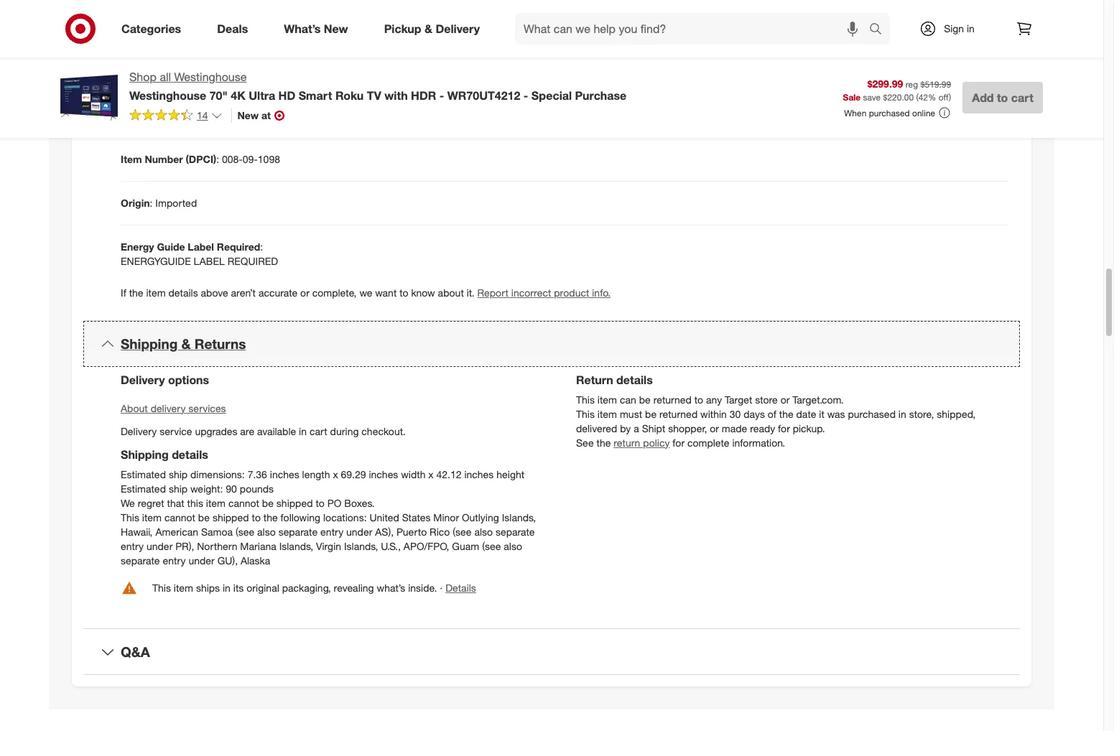 Task type: describe. For each thing, give the bounding box(es) containing it.
ultra
[[249, 88, 275, 103]]

save
[[864, 92, 881, 103]]

upc
[[121, 109, 142, 121]]

0 vertical spatial delivery
[[436, 21, 480, 36]]

return policy link
[[614, 437, 670, 449]]

new at
[[238, 109, 271, 121]]

purchased inside return details this item can be returned to any target store or target.com. this item must be returned within 30 days of the date it was purchased in store, shipped, delivered by a shipt shopper, or made ready for pickup. see the return policy for complete information.
[[848, 408, 896, 420]]

as),
[[375, 526, 394, 538]]

0 horizontal spatial (see
[[236, 526, 255, 538]]

0 vertical spatial under
[[346, 526, 373, 538]]

add to cart button
[[963, 82, 1044, 114]]

width
[[401, 468, 426, 481]]

gu),
[[218, 555, 238, 567]]

about
[[121, 402, 148, 415]]

hd
[[279, 88, 296, 103]]

number
[[145, 153, 183, 165]]

purchase
[[575, 88, 627, 103]]

to inside shipping details estimated ship dimensions: 7.36 inches length x 69.29 inches width x 42.12 inches height estimated ship weight: 90 pounds we regret that this item cannot be shipped to po boxes.
[[316, 497, 325, 509]]

2 inches from the left
[[369, 468, 398, 481]]

label
[[194, 255, 225, 267]]

we
[[360, 287, 373, 299]]

revealing
[[334, 582, 374, 594]]

to inside return details this item can be returned to any target store or target.com. this item must be returned within 30 days of the date it was purchased in store, shipped, delivered by a shipt shopper, or made ready for pickup. see the return policy for complete information.
[[695, 394, 704, 406]]

energy
[[121, 241, 154, 253]]

policy
[[643, 437, 670, 449]]

store
[[756, 394, 778, 406]]

regret
[[138, 497, 164, 509]]

the right of
[[780, 408, 794, 420]]

length
[[302, 468, 330, 481]]

be down the this
[[198, 511, 210, 524]]

we
[[121, 497, 135, 509]]

virgin
[[316, 540, 341, 552]]

: left "imported"
[[150, 197, 153, 209]]

it
[[820, 408, 825, 420]]

this item ships in its original packaging, revealing what's inside. · details
[[152, 582, 476, 594]]

sale
[[844, 92, 861, 103]]

be inside shipping details estimated ship dimensions: 7.36 inches length x 69.29 inches width x 42.12 inches height estimated ship weight: 90 pounds we regret that this item cannot be shipped to po boxes.
[[262, 497, 274, 509]]

2 horizontal spatial or
[[781, 394, 790, 406]]

search
[[863, 23, 898, 37]]

delivery for options
[[121, 373, 165, 387]]

shopper,
[[669, 422, 708, 435]]

know
[[411, 287, 435, 299]]

2 x from the left
[[429, 468, 434, 481]]

return
[[614, 437, 641, 449]]

this left ships
[[152, 582, 171, 594]]

origin : imported
[[121, 197, 197, 209]]

0 vertical spatial or
[[301, 287, 310, 299]]

during
[[330, 425, 359, 438]]

0 vertical spatial entry
[[321, 526, 344, 538]]

minor
[[434, 511, 459, 524]]

& for shipping
[[182, 336, 191, 352]]

this down return
[[576, 394, 595, 406]]

sign in link
[[908, 13, 998, 45]]

0 horizontal spatial also
[[257, 526, 276, 538]]

days
[[744, 408, 765, 420]]

about
[[438, 287, 464, 299]]

street
[[121, 21, 150, 34]]

united states minor outlying islands, hawaii, american samoa (see also separate entry under as), puerto rico (see also separate entry under pr), northern mariana islands, virgin islands, u.s., apo/fpo, guam (see also separate entry under gu), alaska
[[121, 511, 536, 567]]

american
[[156, 526, 198, 538]]

add to cart
[[973, 91, 1034, 105]]

pickup.
[[793, 422, 826, 435]]

what's new link
[[272, 13, 366, 45]]

to inside button
[[998, 91, 1009, 105]]

008-
[[222, 153, 243, 165]]

: left 813784022751
[[142, 109, 145, 121]]

item left ships
[[174, 582, 193, 594]]

shipping for shipping details estimated ship dimensions: 7.36 inches length x 69.29 inches width x 42.12 inches height estimated ship weight: 90 pounds we regret that this item cannot be shipped to po boxes.
[[121, 448, 169, 462]]

1 vertical spatial returned
[[660, 408, 698, 420]]

1 vertical spatial westinghouse
[[129, 88, 206, 103]]

delivery for service
[[121, 425, 157, 438]]

it.
[[467, 287, 475, 299]]

details for return
[[617, 373, 653, 387]]

off
[[939, 92, 949, 103]]

4k
[[231, 88, 246, 103]]

: inside energy guide label required : energyguide label required
[[260, 241, 263, 253]]

cart inside button
[[1012, 91, 1034, 105]]

if
[[121, 287, 126, 299]]

when purchased online
[[845, 108, 936, 118]]

tv
[[367, 88, 382, 103]]

1 vertical spatial cart
[[310, 425, 328, 438]]

: left all
[[144, 65, 147, 78]]

report
[[478, 287, 509, 299]]

%
[[929, 92, 937, 103]]

in inside return details this item can be returned to any target store or target.com. this item must be returned within 30 days of the date it was purchased in store, shipped, delivered by a shipt shopper, or made ready for pickup. see the return policy for complete information.
[[899, 408, 907, 420]]

1 horizontal spatial separate
[[279, 526, 318, 538]]

what's
[[377, 582, 406, 594]]

0 horizontal spatial entry
[[121, 540, 144, 552]]

weight:
[[190, 483, 223, 495]]

energyguide
[[121, 255, 191, 267]]

return
[[576, 373, 614, 387]]

shipping & returns
[[121, 336, 246, 352]]

about delivery services
[[121, 402, 226, 415]]

with
[[385, 88, 408, 103]]

hawaii,
[[121, 526, 153, 538]]

1 horizontal spatial or
[[710, 422, 719, 435]]

returns
[[195, 336, 246, 352]]

rico
[[430, 526, 450, 538]]

details for shipping
[[172, 448, 208, 462]]

1 horizontal spatial islands,
[[344, 540, 378, 552]]

see
[[576, 437, 594, 449]]

shipped,
[[938, 408, 976, 420]]

origin
[[121, 197, 150, 209]]

item left can
[[598, 394, 617, 406]]

roku
[[336, 88, 364, 103]]

2 horizontal spatial also
[[504, 540, 523, 552]]

ready
[[751, 422, 776, 435]]

2 ship from the top
[[169, 483, 188, 495]]

0 vertical spatial new
[[324, 21, 348, 36]]

in right available
[[299, 425, 307, 438]]

complete
[[688, 437, 730, 449]]

item down regret
[[142, 511, 162, 524]]

0 horizontal spatial islands,
[[279, 540, 314, 552]]

$299.99
[[868, 77, 904, 90]]

& for pickup
[[425, 21, 433, 36]]

0 horizontal spatial cannot
[[165, 511, 195, 524]]

0 horizontal spatial for
[[673, 437, 685, 449]]

this down we
[[121, 511, 139, 524]]



Task type: vqa. For each thing, say whether or not it's contained in the screenshot.


Task type: locate. For each thing, give the bounding box(es) containing it.
purchased
[[869, 108, 910, 118], [848, 408, 896, 420]]

: up required
[[260, 241, 263, 253]]

special
[[532, 88, 572, 103]]

1 vertical spatial new
[[238, 109, 259, 121]]

0 vertical spatial for
[[778, 422, 791, 435]]

2 horizontal spatial islands,
[[502, 511, 536, 524]]

boxes.
[[345, 497, 375, 509]]

item down energyguide
[[146, 287, 166, 299]]

2 shipping from the top
[[121, 448, 169, 462]]

separate down hawaii,
[[121, 555, 160, 567]]

cannot inside shipping details estimated ship dimensions: 7.36 inches length x 69.29 inches width x 42.12 inches height estimated ship weight: 90 pounds we regret that this item cannot be shipped to po boxes.
[[228, 497, 259, 509]]

report incorrect product info. button
[[478, 286, 611, 300]]

tcin : 88827334
[[121, 65, 195, 78]]

0 horizontal spatial cart
[[310, 425, 328, 438]]

outlying
[[462, 511, 499, 524]]

1 ship from the top
[[169, 468, 188, 481]]

0 horizontal spatial inches
[[270, 468, 299, 481]]

shipped inside shipping details estimated ship dimensions: 7.36 inches length x 69.29 inches width x 42.12 inches height estimated ship weight: 90 pounds we regret that this item cannot be shipped to po boxes.
[[277, 497, 313, 509]]

1 vertical spatial shipped
[[213, 511, 249, 524]]

1 horizontal spatial -
[[524, 88, 529, 103]]

the down delivered
[[597, 437, 611, 449]]

$
[[884, 92, 888, 103]]

item number (dpci) : 008-09-1098
[[121, 153, 280, 165]]

inches right 7.36
[[270, 468, 299, 481]]

image of westinghouse 70" 4k ultra hd smart roku tv with hdr - wr70ut4212 - special purchase image
[[60, 69, 118, 127]]

1 vertical spatial delivery
[[121, 373, 165, 387]]

under down northern
[[189, 555, 215, 567]]

to right "want"
[[400, 287, 409, 299]]

u.s.,
[[381, 540, 401, 552]]

- right hdr on the left top
[[440, 88, 444, 103]]

0 vertical spatial westinghouse
[[174, 70, 247, 84]]

details up can
[[617, 373, 653, 387]]

x right the width
[[429, 468, 434, 481]]

for down shopper,
[[673, 437, 685, 449]]

made
[[722, 422, 748, 435]]

or
[[301, 287, 310, 299], [781, 394, 790, 406], [710, 422, 719, 435]]

shipped up following
[[277, 497, 313, 509]]

90
[[226, 483, 237, 495]]

0 vertical spatial ship
[[169, 468, 188, 481]]

want
[[375, 287, 397, 299]]

cannot up the this item cannot be shipped to the following locations:
[[228, 497, 259, 509]]

islands, down following
[[279, 540, 314, 552]]

islands, right outlying
[[502, 511, 536, 524]]

1 shipping from the top
[[121, 336, 178, 352]]

details link
[[446, 582, 476, 594]]

required
[[217, 241, 260, 253]]

x left 69.29
[[333, 468, 338, 481]]

item up delivered
[[598, 408, 617, 420]]

deals
[[217, 21, 248, 36]]

that
[[167, 497, 185, 509]]

guam
[[452, 540, 480, 552]]

& left returns
[[182, 336, 191, 352]]

smart
[[299, 88, 332, 103]]

delivery down the about
[[121, 425, 157, 438]]

or down "within"
[[710, 422, 719, 435]]

2 horizontal spatial separate
[[496, 526, 535, 538]]

1 - from the left
[[440, 88, 444, 103]]

islands, down as),
[[344, 540, 378, 552]]

separate down outlying
[[496, 526, 535, 538]]

1 vertical spatial purchased
[[848, 408, 896, 420]]

to left po
[[316, 497, 325, 509]]

can
[[620, 394, 637, 406]]

1098
[[258, 153, 280, 165]]

service
[[160, 425, 192, 438]]

delivered
[[576, 422, 618, 435]]

what's new
[[284, 21, 348, 36]]

delivery right pickup in the left top of the page
[[436, 21, 480, 36]]

be down pounds
[[262, 497, 274, 509]]

shipping inside shipping details estimated ship dimensions: 7.36 inches length x 69.29 inches width x 42.12 inches height estimated ship weight: 90 pounds we regret that this item cannot be shipped to po boxes.
[[121, 448, 169, 462]]

dimensions:
[[190, 468, 245, 481]]

0 horizontal spatial under
[[147, 540, 173, 552]]

1 horizontal spatial inches
[[369, 468, 398, 481]]

westinghouse
[[174, 70, 247, 84], [129, 88, 206, 103]]

what's
[[284, 21, 321, 36]]

shipping for shipping & returns
[[121, 336, 178, 352]]

2 horizontal spatial under
[[346, 526, 373, 538]]

1 horizontal spatial (see
[[453, 526, 472, 538]]

1 vertical spatial for
[[673, 437, 685, 449]]

1 vertical spatial ship
[[169, 483, 188, 495]]

return details this item can be returned to any target store or target.com. this item must be returned within 30 days of the date it was purchased in store, shipped, delivered by a shipt shopper, or made ready for pickup. see the return policy for complete information.
[[576, 373, 976, 449]]

0 vertical spatial &
[[425, 21, 433, 36]]

entry down pr),
[[163, 555, 186, 567]]

1 vertical spatial &
[[182, 336, 191, 352]]

returned
[[654, 394, 692, 406], [660, 408, 698, 420]]

when
[[845, 108, 867, 118]]

0 horizontal spatial or
[[301, 287, 310, 299]]

cart right add
[[1012, 91, 1034, 105]]

0 vertical spatial estimated
[[121, 468, 166, 481]]

must
[[620, 408, 643, 420]]

in left 'store,'
[[899, 408, 907, 420]]

to
[[998, 91, 1009, 105], [400, 287, 409, 299], [695, 394, 704, 406], [316, 497, 325, 509], [252, 511, 261, 524]]

the left following
[[264, 511, 278, 524]]

1 x from the left
[[333, 468, 338, 481]]

0 vertical spatial details
[[169, 287, 198, 299]]

0 horizontal spatial new
[[238, 109, 259, 121]]

upc : 813784022751
[[121, 109, 215, 121]]

0 horizontal spatial -
[[440, 88, 444, 103]]

2 estimated from the top
[[121, 483, 166, 495]]

information.
[[733, 437, 786, 449]]

target.com.
[[793, 394, 844, 406]]

hdr
[[411, 88, 437, 103]]

- left special
[[524, 88, 529, 103]]

What can we help you find? suggestions appear below search field
[[515, 13, 873, 45]]

aren't
[[231, 287, 256, 299]]

1 horizontal spatial also
[[475, 526, 493, 538]]

sign in
[[945, 22, 975, 35]]

2 vertical spatial details
[[172, 448, 208, 462]]

inches left the width
[[369, 468, 398, 481]]

1 horizontal spatial cannot
[[228, 497, 259, 509]]

item
[[146, 287, 166, 299], [598, 394, 617, 406], [598, 408, 617, 420], [206, 497, 226, 509], [142, 511, 162, 524], [174, 582, 193, 594]]

0 vertical spatial shipping
[[121, 336, 178, 352]]

0 vertical spatial purchased
[[869, 108, 910, 118]]

details left above
[[169, 287, 198, 299]]

this
[[187, 497, 203, 509]]

2 horizontal spatial (see
[[482, 540, 501, 552]]

entry down hawaii,
[[121, 540, 144, 552]]

its
[[233, 582, 244, 594]]

street date : november 12, 2023
[[121, 21, 270, 34]]

new
[[324, 21, 348, 36], [238, 109, 259, 121]]

pickup & delivery
[[384, 21, 480, 36]]

a
[[634, 422, 640, 435]]

1 horizontal spatial entry
[[163, 555, 186, 567]]

1 horizontal spatial new
[[324, 21, 348, 36]]

westinghouse up 70"
[[174, 70, 247, 84]]

details inside return details this item can be returned to any target store or target.com. this item must be returned within 30 days of the date it was purchased in store, shipped, delivered by a shipt shopper, or made ready for pickup. see the return policy for complete information.
[[617, 373, 653, 387]]

add
[[973, 91, 994, 105]]

x
[[333, 468, 338, 481], [429, 468, 434, 481]]

2 vertical spatial or
[[710, 422, 719, 435]]

target
[[725, 394, 753, 406]]

new left at at the left of the page
[[238, 109, 259, 121]]

purchased down the $
[[869, 108, 910, 118]]

inches right 42.12
[[465, 468, 494, 481]]

: left november
[[175, 21, 178, 34]]

1 vertical spatial entry
[[121, 540, 144, 552]]

0 horizontal spatial x
[[333, 468, 338, 481]]

to right add
[[998, 91, 1009, 105]]

also up mariana
[[257, 526, 276, 538]]

(dpci)
[[186, 153, 216, 165]]

(see right guam
[[482, 540, 501, 552]]

westinghouse down all
[[129, 88, 206, 103]]

14 link
[[129, 108, 223, 125]]

also down outlying
[[475, 526, 493, 538]]

(see down the this item cannot be shipped to the following locations:
[[236, 526, 255, 538]]

0 vertical spatial cart
[[1012, 91, 1034, 105]]

cannot up the american
[[165, 511, 195, 524]]

delivery options
[[121, 373, 209, 387]]

42.12
[[437, 468, 462, 481]]

1 vertical spatial details
[[617, 373, 653, 387]]

2 vertical spatial entry
[[163, 555, 186, 567]]

cart left during
[[310, 425, 328, 438]]

guide
[[157, 241, 185, 253]]

mariana
[[240, 540, 277, 552]]

be right can
[[639, 394, 651, 406]]

to left 'any'
[[695, 394, 704, 406]]

: left 008-
[[216, 153, 219, 165]]

categories link
[[109, 13, 199, 45]]

in left its
[[223, 582, 231, 594]]

purchased right was
[[848, 408, 896, 420]]

1 horizontal spatial shipped
[[277, 497, 313, 509]]

1 horizontal spatial x
[[429, 468, 434, 481]]

pickup & delivery link
[[372, 13, 498, 45]]

1 inches from the left
[[270, 468, 299, 481]]

required
[[228, 255, 278, 267]]

0 horizontal spatial separate
[[121, 555, 160, 567]]

to down pounds
[[252, 511, 261, 524]]

wr70ut4212
[[448, 88, 521, 103]]

1 estimated from the top
[[121, 468, 166, 481]]

details
[[446, 582, 476, 594]]

220.00
[[888, 92, 914, 103]]

1 horizontal spatial &
[[425, 21, 433, 36]]

item
[[121, 153, 142, 165]]

2 horizontal spatial inches
[[465, 468, 494, 481]]

1 vertical spatial or
[[781, 394, 790, 406]]

$299.99 reg $519.99 sale save $ 220.00 ( 42 % off )
[[844, 77, 952, 103]]

pounds
[[240, 483, 274, 495]]

$519.99
[[921, 79, 952, 90]]

3 inches from the left
[[465, 468, 494, 481]]

2 horizontal spatial entry
[[321, 526, 344, 538]]

if the item details above aren't accurate or complete, we want to know about it. report incorrect product info.
[[121, 287, 611, 299]]

also right guam
[[504, 540, 523, 552]]

united
[[370, 511, 400, 524]]

entry up virgin
[[321, 526, 344, 538]]

for right ready
[[778, 422, 791, 435]]

0 vertical spatial cannot
[[228, 497, 259, 509]]

shipping down service
[[121, 448, 169, 462]]

november
[[181, 21, 228, 34]]

2 vertical spatial under
[[189, 555, 215, 567]]

ship
[[169, 468, 188, 481], [169, 483, 188, 495]]

separate down following
[[279, 526, 318, 538]]

item inside shipping details estimated ship dimensions: 7.36 inches length x 69.29 inches width x 42.12 inches height estimated ship weight: 90 pounds we regret that this item cannot be shipped to po boxes.
[[206, 497, 226, 509]]

1 horizontal spatial under
[[189, 555, 215, 567]]

0 horizontal spatial &
[[182, 336, 191, 352]]

·
[[440, 582, 443, 594]]

states
[[402, 511, 431, 524]]

1 vertical spatial estimated
[[121, 483, 166, 495]]

in right sign
[[967, 22, 975, 35]]

details inside shipping details estimated ship dimensions: 7.36 inches length x 69.29 inches width x 42.12 inches height estimated ship weight: 90 pounds we regret that this item cannot be shipped to po boxes.
[[172, 448, 208, 462]]

(see up guam
[[453, 526, 472, 538]]

deals link
[[205, 13, 266, 45]]

or right accurate
[[301, 287, 310, 299]]

1 horizontal spatial cart
[[1012, 91, 1034, 105]]

details down service
[[172, 448, 208, 462]]

shipping up the delivery options
[[121, 336, 178, 352]]

upgrades
[[195, 425, 238, 438]]

or right store at the right of page
[[781, 394, 790, 406]]

1 vertical spatial shipping
[[121, 448, 169, 462]]

0 vertical spatial shipped
[[277, 497, 313, 509]]

under down the american
[[147, 540, 173, 552]]

item down weight:
[[206, 497, 226, 509]]

under down locations:
[[346, 526, 373, 538]]

2 vertical spatial delivery
[[121, 425, 157, 438]]

shipped up samoa
[[213, 511, 249, 524]]

2 - from the left
[[524, 88, 529, 103]]

& inside dropdown button
[[182, 336, 191, 352]]

shipping inside shipping & returns dropdown button
[[121, 336, 178, 352]]

1 vertical spatial cannot
[[165, 511, 195, 524]]

new right what's
[[324, 21, 348, 36]]

date
[[797, 408, 817, 420]]

& right pickup in the left top of the page
[[425, 21, 433, 36]]

the right the if
[[129, 287, 143, 299]]

this up delivered
[[576, 408, 595, 420]]

14
[[197, 109, 208, 121]]

accurate
[[259, 287, 298, 299]]

in
[[967, 22, 975, 35], [899, 408, 907, 420], [299, 425, 307, 438], [223, 582, 231, 594]]

1 horizontal spatial for
[[778, 422, 791, 435]]

under
[[346, 526, 373, 538], [147, 540, 173, 552], [189, 555, 215, 567]]

date
[[153, 21, 175, 34]]

be up shipt
[[645, 408, 657, 420]]

69.29
[[341, 468, 366, 481]]

0 vertical spatial returned
[[654, 394, 692, 406]]

delivery up the about
[[121, 373, 165, 387]]

0 horizontal spatial shipped
[[213, 511, 249, 524]]

1 vertical spatial under
[[147, 540, 173, 552]]



